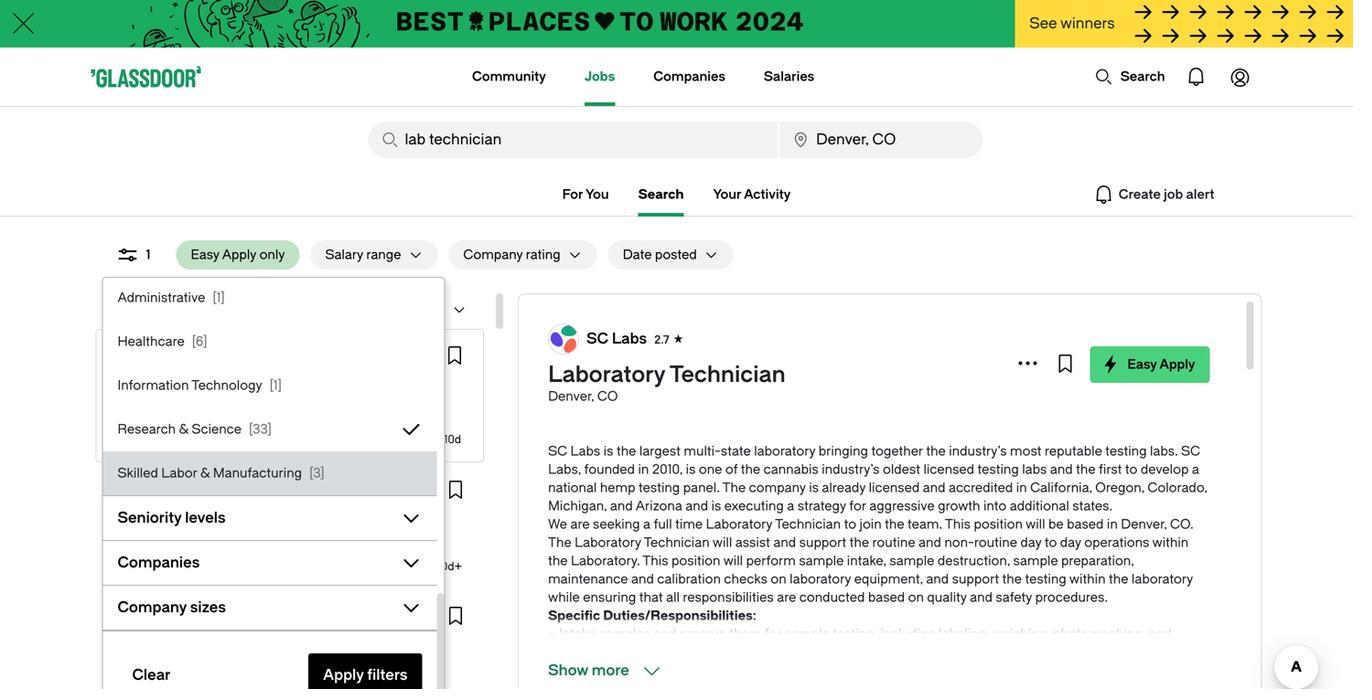 Task type: locate. For each thing, give the bounding box(es) containing it.
routine down join
[[873, 536, 916, 551]]

companies for the companies link
[[654, 69, 726, 84]]

1 vertical spatial to
[[844, 517, 857, 533]]

aggressive
[[870, 499, 935, 514]]

while
[[548, 591, 580, 606]]

strategy
[[798, 499, 846, 514]]

0 vertical spatial -
[[146, 415, 152, 428]]

company sizes
[[118, 600, 226, 617]]

1 vertical spatial industry's
[[822, 463, 880, 478]]

apply inside button
[[222, 248, 256, 263]]

to right first
[[1125, 463, 1138, 478]]

lottie animation container image
[[1174, 55, 1218, 99], [1174, 55, 1218, 99], [1218, 55, 1262, 99], [1095, 68, 1113, 86]]

testing up "arizona"
[[639, 481, 680, 496]]

day down be
[[1060, 536, 1081, 551]]

37 lab technician jobs in denver, co
[[109, 302, 333, 318]]

1 horizontal spatial routine
[[974, 536, 1017, 551]]

2 horizontal spatial denver,
[[1121, 517, 1167, 533]]

1 horizontal spatial -
[[146, 415, 152, 428]]

0 horizontal spatial to
[[844, 517, 857, 533]]

easy apply
[[1128, 357, 1196, 372], [126, 435, 173, 445], [125, 562, 172, 572]]

sc inside jobs list element
[[140, 350, 157, 362]]

labs
[[612, 331, 647, 348], [160, 350, 185, 362], [571, 444, 601, 459]]

a left full
[[643, 517, 651, 533]]

will down additional
[[1026, 517, 1045, 533]]

sc up laboratory technician denver, co
[[587, 331, 609, 348]]

to left join
[[844, 517, 857, 533]]

a
[[1192, 463, 1199, 478], [787, 499, 795, 514], [643, 517, 651, 533]]

1 vertical spatial co
[[597, 389, 618, 404]]

sc up information
[[140, 350, 157, 362]]

1 none field from the left
[[368, 122, 778, 158]]

see winners
[[1030, 15, 1115, 32]]

2 none field from the left
[[780, 122, 983, 158]]

sample down be
[[1013, 554, 1058, 569]]

easy apply inside button
[[1128, 357, 1196, 372]]

0 horizontal spatial &
[[179, 422, 188, 437]]

licensed up accredited
[[924, 463, 975, 478]]

& left per
[[179, 422, 188, 437]]

- right $19.00 at the bottom left of the page
[[146, 415, 152, 428]]

a down the company
[[787, 499, 795, 514]]

industry's up accredited
[[949, 444, 1007, 459]]

0 horizontal spatial search
[[638, 187, 684, 202]]

None field
[[368, 122, 778, 158], [780, 122, 983, 158]]

1 vertical spatial will
[[713, 536, 732, 551]]

and up perform
[[774, 536, 796, 551]]

broomfield,
[[110, 524, 171, 537]]

position up calibration
[[672, 554, 721, 569]]

company for company rating
[[463, 248, 523, 263]]

1 horizontal spatial licensed
[[924, 463, 975, 478]]

0 horizontal spatial -
[[139, 669, 145, 682]]

samples
[[599, 627, 651, 642], [615, 646, 666, 661]]

0 horizontal spatial sc labs logo image
[[112, 346, 132, 366]]

1 horizontal spatial labs
[[571, 444, 601, 459]]

co inside laboratory technician denver, co
[[597, 389, 618, 404]]

2 routine from the left
[[974, 536, 1017, 551]]

easy
[[191, 248, 219, 263], [1128, 357, 1157, 372], [126, 435, 146, 445], [125, 562, 145, 572]]

sc for sc labs is the largest multi-state laboratory bringing together the industry's most reputable testing labs. sc labs, founded in 2010, is one of the cannabis industry's oldest licensed testing labs and the first to develop a national hemp testing panel. the company is already licensed and accredited in california, oregon, colorado, michigan, and arizona and is executing a strategy for aggressive growth into additional states. we are seeking a full time laboratory technician to join the team. this position will be based in denver, co. the laboratory technician will assist and support the routine and non-routine day to day operations within the laboratory. this position will perform sample intake, sample destruction, sample preparation, maintenance and calibration checks on laboratory equipment, and support the testing within the laboratory while ensuring that all responsibilities are conducted based on quality and safety procedures. specific duties/responsibilities: ● intake samples and prepare them for sample testing, including labeling, weighing, photographing, and organizing samples
[[548, 444, 567, 459]]

30d+
[[434, 561, 462, 574]]

1 vertical spatial within
[[1070, 572, 1106, 587]]

routine
[[873, 536, 916, 551], [974, 536, 1017, 551]]

the
[[723, 481, 746, 496], [548, 536, 572, 551]]

labs
[[1022, 463, 1047, 478]]

0 horizontal spatial co
[[174, 524, 192, 537]]

1 horizontal spatial search
[[1121, 69, 1165, 84]]

2 vertical spatial co
[[174, 524, 192, 537]]

2 horizontal spatial a
[[1192, 463, 1199, 478]]

bringing
[[819, 444, 868, 459]]

equipment,
[[854, 572, 923, 587]]

this up that at the bottom left of the page
[[643, 554, 668, 569]]

easy up the labs.
[[1128, 357, 1157, 372]]

companies down broomfield, co
[[118, 555, 200, 572]]

sc for sc labs 2.7
[[140, 350, 157, 362]]

will left assist
[[713, 536, 732, 551]]

labor
[[161, 466, 197, 481]]

company left sizes in the bottom of the page
[[118, 600, 187, 617]]

easy apply up the labs.
[[1128, 357, 1196, 372]]

rating
[[526, 248, 561, 263]]

is
[[604, 444, 614, 459], [686, 463, 696, 478], [809, 481, 819, 496], [712, 499, 721, 514]]

0 vertical spatial technician
[[670, 362, 786, 388]]

1 vertical spatial on
[[908, 591, 924, 606]]

salary range
[[325, 248, 401, 263]]

responsibilities
[[683, 591, 774, 606]]

non-
[[945, 536, 974, 551]]

Search location field
[[780, 122, 983, 158]]

industry's up already
[[822, 463, 880, 478]]

0 vertical spatial [1]
[[213, 291, 225, 306]]

easy down $19.00 at the bottom left of the page
[[126, 435, 146, 445]]

for you link
[[562, 184, 609, 206]]

0 horizontal spatial 2.7
[[193, 350, 207, 362]]

0 horizontal spatial position
[[672, 554, 721, 569]]

1 horizontal spatial company
[[463, 248, 523, 263]]

hour
[[212, 415, 239, 428]]

1 vertical spatial company
[[118, 600, 187, 617]]

easy apply down $19.00 at the bottom left of the page
[[126, 435, 173, 445]]

denver, inside laboratory technician denver, co
[[548, 389, 594, 404]]

sample
[[799, 554, 844, 569], [890, 554, 935, 569], [1013, 554, 1058, 569], [785, 627, 830, 642]]

1 horizontal spatial [1]
[[270, 378, 282, 393]]

0 horizontal spatial are
[[571, 517, 590, 533]]

the
[[617, 444, 636, 459], [926, 444, 946, 459], [741, 463, 761, 478], [1076, 463, 1096, 478], [885, 517, 905, 533], [850, 536, 869, 551], [548, 554, 568, 569], [1002, 572, 1022, 587], [1109, 572, 1129, 587]]

0 vertical spatial labs
[[612, 331, 647, 348]]

companies right jobs
[[654, 69, 726, 84]]

Search keyword field
[[368, 122, 778, 158]]

the down preparation,
[[1109, 572, 1129, 587]]

1 vertical spatial for
[[765, 627, 782, 642]]

will up "checks"
[[724, 554, 743, 569]]

1 vertical spatial &
[[200, 466, 210, 481]]

2 day from the left
[[1060, 536, 1081, 551]]

winners
[[1061, 15, 1115, 32]]

1 vertical spatial technician
[[775, 517, 841, 533]]

be
[[1049, 517, 1064, 533]]

0 vertical spatial denver,
[[263, 302, 309, 318]]

1 horizontal spatial industry's
[[949, 444, 1007, 459]]

0 vertical spatial co
[[312, 302, 333, 318]]

based down equipment, at the bottom of the page
[[868, 591, 905, 606]]

0 horizontal spatial labs
[[160, 350, 185, 362]]

sc labs logo image
[[549, 325, 578, 354], [112, 346, 132, 366]]

on down perform
[[771, 572, 787, 587]]

1 vertical spatial support
[[952, 572, 999, 587]]

labs for sc labs is the largest multi-state laboratory bringing together the industry's most reputable testing labs. sc labs, founded in 2010, is one of the cannabis industry's oldest licensed testing labs and the first to develop a national hemp testing panel. the company is already licensed and accredited in california, oregon, colorado, michigan, and arizona and is executing a strategy for aggressive growth into additional states. we are seeking a full time laboratory technician to join the team. this position will be based in denver, co. the laboratory technician will assist and support the routine and non-routine day to day operations within the laboratory. this position will perform sample intake, sample destruction, sample preparation, maintenance and calibration checks on laboratory equipment, and support the testing within the laboratory while ensuring that all responsibilities are conducted based on quality and safety procedures. specific duties/responsibilities: ● intake samples and prepare them for sample testing, including labeling, weighing, photographing, and organizing samples
[[571, 444, 601, 459]]

0 horizontal spatial on
[[771, 572, 787, 587]]

0 horizontal spatial the
[[548, 536, 572, 551]]

1 vertical spatial based
[[868, 591, 905, 606]]

posted
[[655, 248, 697, 263]]

0 horizontal spatial day
[[1021, 536, 1042, 551]]

information
[[118, 378, 189, 393]]

labs left '[6]'
[[160, 350, 185, 362]]

laboratory up conducted
[[790, 572, 851, 587]]

within down preparation,
[[1070, 572, 1106, 587]]

2 vertical spatial to
[[1045, 536, 1057, 551]]

routine up destruction,
[[974, 536, 1017, 551]]

denver, up labs,
[[548, 389, 594, 404]]

1 vertical spatial labs
[[160, 350, 185, 362]]

2.7
[[654, 334, 669, 347], [193, 350, 207, 362]]

sc labs
[[587, 331, 647, 348]]

0 horizontal spatial a
[[643, 517, 651, 533]]

the down we
[[548, 536, 572, 551]]

technician down strategy
[[775, 517, 841, 533]]

the up maintenance
[[548, 554, 568, 569]]

$45k - $65k
[[110, 669, 174, 682]]

laboratory down "sc labs"
[[548, 362, 665, 388]]

healthcare
[[118, 334, 185, 350]]

together
[[872, 444, 923, 459]]

administrative [1]
[[118, 291, 225, 306]]

and down duties/responsibilities:
[[654, 627, 677, 642]]

2 horizontal spatial co
[[597, 389, 618, 404]]

- right $45k
[[139, 669, 145, 682]]

co right broomfield,
[[174, 524, 192, 537]]

reputable
[[1045, 444, 1102, 459]]

0 vertical spatial company
[[463, 248, 523, 263]]

(employer
[[242, 415, 294, 428]]

0 horizontal spatial none field
[[368, 122, 778, 158]]

0 horizontal spatial [1]
[[213, 291, 225, 306]]

company for company sizes
[[118, 600, 187, 617]]

0 vertical spatial industry's
[[949, 444, 1007, 459]]

easy up administrative [1]
[[191, 248, 219, 263]]

& right labor
[[200, 466, 210, 481]]

sample up equipment, at the bottom of the page
[[890, 554, 935, 569]]

sc labs logo image left "sc labs"
[[549, 325, 578, 354]]

manufacturing
[[213, 466, 302, 481]]

will
[[1026, 517, 1045, 533], [713, 536, 732, 551], [724, 554, 743, 569]]

2.7 up information technology [1]
[[193, 350, 207, 362]]

support
[[799, 536, 847, 551], [952, 572, 999, 587]]

labs inside sc labs is the largest multi-state laboratory bringing together the industry's most reputable testing labs. sc labs, founded in 2010, is one of the cannabis industry's oldest licensed testing labs and the first to develop a national hemp testing panel. the company is already licensed and accredited in california, oregon, colorado, michigan, and arizona and is executing a strategy for aggressive growth into additional states. we are seeking a full time laboratory technician to join the team. this position will be based in denver, co. the laboratory technician will assist and support the routine and non-routine day to day operations within the laboratory. this position will perform sample intake, sample destruction, sample preparation, maintenance and calibration checks on laboratory equipment, and support the testing within the laboratory while ensuring that all responsibilities are conducted based on quality and safety procedures. specific duties/responsibilities: ● intake samples and prepare them for sample testing, including labeling, weighing, photographing, and organizing samples
[[571, 444, 601, 459]]

and right photographing,
[[1149, 627, 1171, 642]]

apply up the labs.
[[1160, 357, 1196, 372]]

0 vertical spatial licensed
[[924, 463, 975, 478]]

2 vertical spatial technician
[[644, 536, 710, 551]]

[1]
[[213, 291, 225, 306], [270, 378, 282, 393]]

origins laboratory inc.
[[110, 607, 229, 619]]

labs inside jobs list element
[[160, 350, 185, 362]]

testing up procedures.
[[1025, 572, 1067, 587]]

1 horizontal spatial position
[[974, 517, 1023, 533]]

and right "test"
[[162, 480, 182, 493]]

see winners link
[[1015, 0, 1353, 49]]

1 vertical spatial licensed
[[869, 481, 920, 496]]

search down the see winners link
[[1121, 69, 1165, 84]]

[1] down the easy apply only button
[[213, 291, 225, 306]]

[1] up (employer on the bottom of page
[[270, 378, 282, 393]]

panel.
[[683, 481, 720, 496]]

1 vertical spatial search
[[638, 187, 684, 202]]

sc labs logo image up information
[[112, 346, 132, 366]]

1 horizontal spatial for
[[849, 499, 866, 514]]

0 vertical spatial within
[[1153, 536, 1189, 551]]

0 horizontal spatial denver,
[[263, 302, 309, 318]]

calibration
[[657, 572, 721, 587]]

position
[[974, 517, 1023, 533], [672, 554, 721, 569]]

0 vertical spatial on
[[771, 572, 787, 587]]

research
[[118, 422, 176, 437]]

first
[[1099, 463, 1122, 478]]

laboratory
[[548, 362, 665, 388], [706, 517, 773, 533], [575, 536, 641, 551], [151, 607, 207, 619]]

on
[[771, 572, 787, 587], [908, 591, 924, 606]]

1 horizontal spatial this
[[945, 517, 971, 533]]

company left rating
[[463, 248, 523, 263]]

easy apply down broomfield, co
[[125, 562, 172, 572]]

lottie animation container image
[[399, 48, 473, 104], [399, 48, 473, 104], [1218, 55, 1262, 99], [1095, 68, 1113, 86]]

0 vertical spatial easy apply
[[1128, 357, 1196, 372]]

labs up labs,
[[571, 444, 601, 459]]

time
[[675, 517, 703, 533]]

for up join
[[849, 499, 866, 514]]

inc.
[[210, 607, 229, 619]]

0 horizontal spatial routine
[[873, 536, 916, 551]]

1 vertical spatial companies
[[118, 555, 200, 572]]

licensed down oldest
[[869, 481, 920, 496]]

position down into
[[974, 517, 1023, 533]]

co down salary
[[312, 302, 333, 318]]

apply
[[222, 248, 256, 263], [1160, 357, 1196, 372], [148, 435, 173, 445], [147, 562, 172, 572]]

technician
[[670, 362, 786, 388], [775, 517, 841, 533], [644, 536, 710, 551]]

are down perform
[[777, 591, 796, 606]]

1 vertical spatial denver,
[[548, 389, 594, 404]]

2 vertical spatial easy apply
[[125, 562, 172, 572]]

the up safety
[[1002, 572, 1022, 587]]

1 horizontal spatial 2.7
[[654, 334, 669, 347]]

laboratory technician denver, co
[[548, 362, 786, 404]]

state
[[721, 444, 751, 459]]

michigan,
[[548, 499, 607, 514]]

1 horizontal spatial the
[[723, 481, 746, 496]]

1 horizontal spatial companies
[[654, 69, 726, 84]]

0 vertical spatial to
[[1125, 463, 1138, 478]]

and up growth
[[923, 481, 946, 496]]

company inside company sizes dropdown button
[[118, 600, 187, 617]]

sc labs 2.7
[[140, 350, 207, 362]]

1 vertical spatial the
[[548, 536, 572, 551]]

within down co.
[[1153, 536, 1189, 551]]

0 vertical spatial companies
[[654, 69, 726, 84]]

procedures.
[[1035, 591, 1108, 606]]

company inside company rating popup button
[[463, 248, 523, 263]]

0 vertical spatial this
[[945, 517, 971, 533]]

perform
[[746, 554, 796, 569]]

denver, right jobs
[[263, 302, 309, 318]]

0 horizontal spatial support
[[799, 536, 847, 551]]

co down "sc labs"
[[597, 389, 618, 404]]

laboratory left inc. in the bottom of the page
[[151, 607, 207, 619]]

2 vertical spatial denver,
[[1121, 517, 1167, 533]]

to
[[1125, 463, 1138, 478], [844, 517, 857, 533], [1045, 536, 1057, 551]]

most
[[1010, 444, 1042, 459]]

seniority levels button
[[103, 504, 393, 533]]

1
[[146, 248, 150, 263]]

apply left only
[[222, 248, 256, 263]]

are down michigan,
[[571, 517, 590, 533]]

1 horizontal spatial day
[[1060, 536, 1081, 551]]

0 horizontal spatial for
[[765, 627, 782, 642]]

search up date posted
[[638, 187, 684, 202]]

day
[[1021, 536, 1042, 551], [1060, 536, 1081, 551]]

1 horizontal spatial none field
[[780, 122, 983, 158]]

2.7 inside jobs list element
[[193, 350, 207, 362]]

and down team.
[[919, 536, 941, 551]]

&
[[179, 422, 188, 437], [200, 466, 210, 481]]

companies inside dropdown button
[[118, 555, 200, 572]]

labs up laboratory technician denver, co
[[612, 331, 647, 348]]

testing,
[[833, 627, 877, 642]]

0 horizontal spatial within
[[1070, 572, 1106, 587]]

1 vertical spatial [1]
[[270, 378, 282, 393]]

date posted button
[[608, 241, 697, 270]]

none field search keyword
[[368, 122, 778, 158]]

sc for sc labs
[[587, 331, 609, 348]]

1 vertical spatial 2.7
[[193, 350, 207, 362]]

for right the them
[[765, 627, 782, 642]]

0 horizontal spatial company
[[118, 600, 187, 617]]

and inside jobs list element
[[162, 480, 182, 493]]

levels
[[185, 510, 226, 527]]

technician up the state
[[670, 362, 786, 388]]

0 vertical spatial search
[[1121, 69, 1165, 84]]



Task type: vqa. For each thing, say whether or not it's contained in the screenshot.


Task type: describe. For each thing, give the bounding box(es) containing it.
1 vertical spatial samples
[[615, 646, 666, 661]]

0 vertical spatial will
[[1026, 517, 1045, 533]]

sizes
[[190, 600, 226, 617]]

laboratory up laboratory.
[[575, 536, 641, 551]]

technician inside laboratory technician denver, co
[[670, 362, 786, 388]]

easy inside the easy apply only button
[[191, 248, 219, 263]]

37
[[109, 302, 124, 318]]

jobs list element
[[95, 329, 485, 690]]

measurement
[[185, 480, 257, 493]]

date posted
[[623, 248, 697, 263]]

and up quality
[[926, 572, 949, 587]]

1 horizontal spatial co
[[312, 302, 333, 318]]

california,
[[1030, 481, 1092, 496]]

intake,
[[847, 554, 887, 569]]

hemp
[[600, 481, 636, 496]]

sample down conducted
[[785, 627, 830, 642]]

0 vertical spatial for
[[849, 499, 866, 514]]

1 vertical spatial are
[[777, 591, 796, 606]]

2 horizontal spatial to
[[1125, 463, 1138, 478]]

bhd
[[110, 480, 136, 493]]

develop
[[1141, 463, 1189, 478]]

0 horizontal spatial licensed
[[869, 481, 920, 496]]

only
[[259, 248, 285, 263]]

testing up first
[[1106, 444, 1147, 459]]

0 horizontal spatial industry's
[[822, 463, 880, 478]]

the up founded
[[617, 444, 636, 459]]

labs.
[[1150, 444, 1178, 459]]

science
[[192, 422, 242, 437]]

and down hemp
[[610, 499, 633, 514]]

0 vertical spatial position
[[974, 517, 1023, 533]]

2 vertical spatial will
[[724, 554, 743, 569]]

$65k
[[147, 669, 174, 682]]

$19.00 - $20.00 per hour (employer est.)
[[111, 415, 319, 428]]

apply inside button
[[1160, 357, 1196, 372]]

jobs
[[585, 69, 615, 84]]

1 day from the left
[[1021, 536, 1042, 551]]

colorado,
[[1148, 481, 1208, 496]]

one
[[699, 463, 722, 478]]

and left safety
[[970, 591, 993, 606]]

[3]
[[309, 466, 325, 481]]

labs,
[[548, 463, 581, 478]]

1 horizontal spatial sc labs logo image
[[549, 325, 578, 354]]

easy apply only button
[[176, 241, 300, 270]]

0 vertical spatial the
[[723, 481, 746, 496]]

that
[[639, 591, 663, 606]]

1 vertical spatial easy apply
[[126, 435, 173, 445]]

jobs link
[[585, 48, 615, 106]]

for you
[[562, 187, 609, 202]]

labeling,
[[939, 627, 989, 642]]

additional
[[1010, 499, 1070, 514]]

your
[[713, 187, 741, 202]]

maintenance
[[548, 572, 628, 587]]

10d
[[444, 434, 461, 447]]

0 vertical spatial samples
[[599, 627, 651, 642]]

co inside jobs list element
[[174, 524, 192, 537]]

1 horizontal spatial within
[[1153, 536, 1189, 551]]

1 horizontal spatial on
[[908, 591, 924, 606]]

in down 'labs' on the right
[[1016, 481, 1027, 496]]

0 vertical spatial a
[[1192, 463, 1199, 478]]

community
[[472, 69, 546, 84]]

●
[[548, 627, 556, 642]]

is down panel.
[[712, 499, 721, 514]]

in right jobs
[[249, 302, 260, 318]]

the right the "together"
[[926, 444, 946, 459]]

preparation,
[[1061, 554, 1134, 569]]

operations
[[1085, 536, 1150, 551]]

the down reputable
[[1076, 463, 1096, 478]]

join
[[860, 517, 882, 533]]

labs for sc labs
[[612, 331, 647, 348]]

destruction,
[[938, 554, 1010, 569]]

$20.00
[[154, 415, 190, 428]]

lab
[[127, 302, 150, 318]]

sample up conducted
[[799, 554, 844, 569]]

salaries
[[764, 69, 815, 84]]

information technology [1]
[[118, 378, 282, 393]]

in left 2010,
[[638, 463, 649, 478]]

est.)
[[297, 415, 319, 428]]

search button
[[1086, 59, 1174, 95]]

1 vertical spatial this
[[643, 554, 668, 569]]

company rating
[[463, 248, 561, 263]]

1 horizontal spatial support
[[952, 572, 999, 587]]

apply down $20.00
[[148, 435, 173, 445]]

$19.00
[[111, 415, 143, 428]]

the down 'aggressive'
[[885, 517, 905, 533]]

arizona
[[636, 499, 682, 514]]

1 vertical spatial a
[[787, 499, 795, 514]]

them
[[730, 627, 762, 642]]

job functions list box
[[103, 232, 437, 496]]

photographing,
[[1053, 627, 1146, 642]]

apply down broomfield, co
[[147, 562, 172, 572]]

already
[[822, 481, 866, 496]]

the right of
[[741, 463, 761, 478]]

sc labs logo image inside jobs list element
[[112, 346, 132, 366]]

1 horizontal spatial &
[[200, 466, 210, 481]]

1 routine from the left
[[873, 536, 916, 551]]

easy down broomfield,
[[125, 562, 145, 572]]

none field search location
[[780, 122, 983, 158]]

intake
[[559, 627, 596, 642]]

skilled
[[118, 466, 158, 481]]

lottie animation container image inside search button
[[1095, 68, 1113, 86]]

growth
[[938, 499, 980, 514]]

- for $45k
[[139, 669, 145, 682]]

duties/responsibilities:
[[603, 609, 756, 624]]

community link
[[472, 48, 546, 106]]

companies for companies dropdown button
[[118, 555, 200, 572]]

founded
[[584, 463, 635, 478]]

lottie animation container image inside search button
[[1095, 68, 1113, 86]]

0 vertical spatial 2.7
[[654, 334, 669, 347]]

administrative
[[118, 291, 205, 306]]

origins
[[110, 607, 148, 619]]

your activity
[[713, 187, 791, 202]]

0 vertical spatial are
[[571, 517, 590, 533]]

easy apply only
[[191, 248, 285, 263]]

laboratory up cannabis
[[754, 444, 816, 459]]

laboratory inside laboratory technician denver, co
[[548, 362, 665, 388]]

1 horizontal spatial based
[[1067, 517, 1104, 533]]

denver, inside sc labs is the largest multi-state laboratory bringing together the industry's most reputable testing labs. sc labs, founded in 2010, is one of the cannabis industry's oldest licensed testing labs and the first to develop a national hemp testing panel. the company is already licensed and accredited in california, oregon, colorado, michigan, and arizona and is executing a strategy for aggressive growth into additional states. we are seeking a full time laboratory technician to join the team. this position will be based in denver, co. the laboratory technician will assist and support the routine and non-routine day to day operations within the laboratory. this position will perform sample intake, sample destruction, sample preparation, maintenance and calibration checks on laboratory equipment, and support the testing within the laboratory while ensuring that all responsibilities are conducted based on quality and safety procedures. specific duties/responsibilities: ● intake samples and prepare them for sample testing, including labeling, weighing, photographing, and organizing samples
[[1121, 517, 1167, 533]]

executing
[[725, 499, 784, 514]]

laboratory inside jobs list element
[[151, 607, 207, 619]]

0 horizontal spatial based
[[868, 591, 905, 606]]

assist
[[735, 536, 770, 551]]

see
[[1030, 15, 1057, 32]]

oregon,
[[1096, 481, 1145, 496]]

is up strategy
[[809, 481, 819, 496]]

all
[[666, 591, 680, 606]]

technology
[[192, 378, 262, 393]]

seeking
[[593, 517, 640, 533]]

in up operations
[[1107, 517, 1118, 533]]

company rating button
[[449, 241, 561, 270]]

range
[[366, 248, 401, 263]]

testing up accredited
[[978, 463, 1019, 478]]

is left one
[[686, 463, 696, 478]]

2010,
[[652, 463, 683, 478]]

2 vertical spatial a
[[643, 517, 651, 533]]

easy inside easy apply button
[[1128, 357, 1157, 372]]

1 button
[[102, 241, 165, 270]]

labs for sc labs 2.7
[[160, 350, 185, 362]]

the up intake,
[[850, 536, 869, 551]]

is up founded
[[604, 444, 614, 459]]

skilled labor & manufacturing [3]
[[118, 466, 325, 481]]

companies button
[[103, 549, 393, 578]]

healthcare [6]
[[118, 334, 207, 350]]

companies link
[[654, 48, 726, 106]]

company
[[749, 481, 806, 496]]

laboratory up assist
[[706, 517, 773, 533]]

search inside search button
[[1121, 69, 1165, 84]]

- for $19.00
[[146, 415, 152, 428]]

national
[[548, 481, 597, 496]]

[33]
[[249, 422, 272, 437]]

0 vertical spatial support
[[799, 536, 847, 551]]

and down panel.
[[686, 499, 708, 514]]

largest
[[639, 444, 681, 459]]

we
[[548, 517, 567, 533]]

of
[[726, 463, 738, 478]]

and up that at the bottom left of the page
[[631, 572, 654, 587]]

sc right the labs.
[[1181, 444, 1201, 459]]

test
[[138, 480, 160, 493]]

laboratory down co.
[[1132, 572, 1193, 587]]

show more button
[[548, 661, 662, 683]]

and up "california,"
[[1050, 463, 1073, 478]]

sc labs is the largest multi-state laboratory bringing together the industry's most reputable testing labs. sc labs, founded in 2010, is one of the cannabis industry's oldest licensed testing labs and the first to develop a national hemp testing panel. the company is already licensed and accredited in california, oregon, colorado, michigan, and arizona and is executing a strategy for aggressive growth into additional states. we are seeking a full time laboratory technician to join the team. this position will be based in denver, co. the laboratory technician will assist and support the routine and non-routine day to day operations within the laboratory. this position will perform sample intake, sample destruction, sample preparation, maintenance and calibration checks on laboratory equipment, and support the testing within the laboratory while ensuring that all responsibilities are conducted based on quality and safety procedures. specific duties/responsibilities: ● intake samples and prepare them for sample testing, including labeling, weighing, photographing, and organizing samples
[[548, 444, 1208, 661]]



